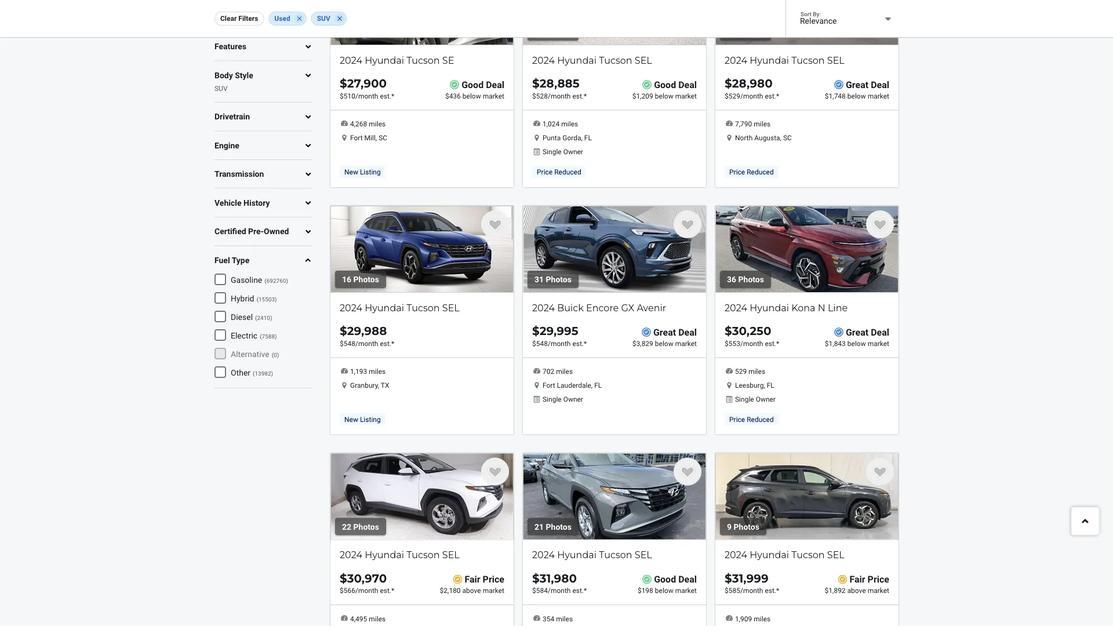 Task type: describe. For each thing, give the bounding box(es) containing it.
2024 hyundai kona n line
[[725, 302, 848, 313]]

granbury , tx
[[350, 381, 389, 389]]

7,790 miles
[[735, 120, 771, 128]]

sel for 28,885
[[635, 54, 652, 66]]

566
[[344, 587, 355, 595]]

2024 for 27,900
[[340, 54, 362, 66]]

hybrid ( 15503 )
[[231, 294, 277, 303]]

buick
[[557, 302, 584, 313]]

photos for 30,250
[[739, 275, 764, 284]]

$2,180
[[440, 587, 461, 595]]

9
[[727, 522, 732, 532]]

2024 hyundai tucson image for 30,970
[[331, 453, 514, 540]]

used
[[274, 14, 290, 23]]

miles for 354 miles
[[556, 615, 573, 623]]

$1,843 below market
[[825, 339, 890, 348]]

clear filters
[[220, 14, 258, 23]]

tucson for 31,999
[[792, 549, 825, 561]]

market for 31,980
[[675, 587, 697, 595]]

owner for 30,250
[[756, 395, 776, 403]]

585
[[729, 587, 740, 595]]

tucson for 28,980
[[792, 54, 825, 66]]

good deal for 27,900
[[462, 79, 504, 90]]

36 photos
[[727, 275, 764, 284]]

) for diesel
[[270, 314, 272, 321]]

510
[[344, 92, 355, 100]]

augusta
[[755, 134, 780, 142]]

gasoline ( 692760 )
[[231, 275, 288, 285]]

sel for 30,970
[[442, 549, 460, 561]]

transmission
[[215, 169, 264, 179]]

new listing for 2024 hyundai tucson se
[[344, 168, 381, 176]]

photos button
[[720, 23, 771, 41]]

2024 up 29,988
[[340, 302, 362, 313]]

28,980
[[732, 76, 773, 90]]

other
[[231, 368, 251, 378]]

hyundai for 27,900
[[365, 54, 404, 66]]

$198 below market
[[638, 587, 697, 595]]

fort for 29,995
[[543, 381, 555, 389]]

clear
[[220, 14, 237, 23]]

tucson for 30,970
[[407, 549, 440, 561]]

1,024
[[543, 120, 560, 128]]

4,268 miles
[[350, 120, 386, 128]]

above for 30,970
[[462, 587, 481, 595]]

702
[[543, 368, 554, 376]]

2024 hyundai tucson sel for 28,980
[[725, 54, 845, 66]]

$ 31,999 $ 585 /month est.*
[[725, 571, 779, 595]]

great deal for 28,980
[[846, 79, 890, 90]]

owned
[[264, 227, 289, 236]]

north
[[735, 134, 753, 142]]

fair price for 31,999
[[850, 574, 890, 585]]

engine
[[215, 141, 239, 150]]

31,980
[[540, 571, 577, 585]]

21 photos
[[535, 522, 572, 532]]

diesel ( 2410 )
[[231, 312, 272, 322]]

punta gorda , fl
[[543, 134, 592, 142]]

528
[[536, 92, 548, 100]]

) for other
[[271, 370, 273, 377]]

miles for 4,268 miles
[[369, 120, 386, 128]]

single for 29,995
[[543, 395, 562, 403]]

history
[[244, 198, 270, 208]]

31 photos
[[535, 275, 572, 284]]

2024 for 30,970
[[340, 549, 362, 561]]

suv inside body style suv
[[215, 85, 228, 93]]

market for 30,250
[[868, 339, 890, 348]]

single owner for 28,885
[[543, 148, 583, 156]]

great deal for 29,995
[[653, 327, 697, 338]]

$ 29,995 $ 548 /month est.*
[[532, 324, 587, 348]]

deal for 28,980
[[871, 79, 890, 90]]

style
[[235, 71, 253, 80]]

below for 31,980
[[655, 587, 674, 595]]

se
[[442, 54, 454, 66]]

suv inside button
[[317, 14, 330, 23]]

4,495
[[350, 615, 367, 623]]

fl for 28,885
[[584, 134, 592, 142]]

0
[[274, 352, 277, 358]]

$3,829
[[633, 339, 653, 348]]

owner for 28,885
[[563, 148, 583, 156]]

north augusta , sc
[[735, 134, 792, 142]]

leesburg
[[735, 381, 764, 389]]

2024 hyundai tucson image for 31,980
[[523, 453, 706, 540]]

photos inside button
[[739, 27, 764, 37]]

2024 hyundai kona image
[[716, 206, 899, 293]]

drivetrain
[[215, 112, 250, 122]]

$ 28,980 $ 529 /month est.*
[[725, 76, 779, 100]]

/month est.* for 28,885
[[548, 92, 587, 100]]

( for diesel
[[255, 314, 257, 321]]

electric ( 7588 )
[[231, 331, 277, 341]]

7588
[[262, 333, 275, 340]]

owner for 29,995
[[563, 395, 583, 403]]

/month est.* for 31,980
[[548, 587, 587, 595]]

market for 31,999
[[868, 587, 890, 595]]

leesburg , fl
[[735, 381, 775, 389]]

4,268
[[350, 120, 367, 128]]

529 inside the $ 28,980 $ 529 /month est.*
[[729, 92, 740, 100]]

2024 hyundai tucson sel for 28,885
[[532, 54, 652, 66]]

4,495 miles
[[350, 615, 386, 623]]

1 vertical spatial 529
[[735, 368, 747, 376]]

suv button
[[311, 12, 347, 26]]

good for 27,900
[[462, 79, 484, 90]]

2024 hyundai tucson sel up 29,988
[[340, 302, 460, 313]]

good deal for 28,885
[[654, 79, 697, 90]]

miles for 1,193 miles
[[369, 368, 386, 376]]

( for electric
[[260, 333, 262, 340]]

( for gasoline
[[265, 277, 267, 284]]

single for 28,885
[[543, 148, 562, 156]]

fair price for 30,970
[[465, 574, 504, 585]]

miles for 7,790 miles
[[754, 120, 771, 128]]

photos for 30,970
[[353, 522, 379, 532]]

$ 27,900 $ 510 /month est.*
[[340, 76, 394, 100]]

mill
[[365, 134, 376, 142]]

2024 hyundai tucson sel for 31,980
[[532, 549, 652, 561]]

encore
[[586, 302, 619, 313]]

certified
[[215, 227, 246, 236]]

single owner for 29,995
[[543, 395, 583, 403]]

16
[[342, 275, 351, 284]]

7,790
[[735, 120, 752, 128]]

hybrid
[[231, 294, 254, 303]]

great deal for 30,250
[[846, 327, 890, 338]]

great for 28,980
[[846, 79, 869, 90]]

$ 31,980 $ 584 /month est.*
[[532, 571, 587, 595]]

great for 30,250
[[846, 327, 869, 338]]

good deal for 31,980
[[654, 574, 697, 585]]

/month est.* for 29,988
[[355, 339, 394, 348]]

filters
[[239, 14, 258, 23]]

9 photos
[[727, 522, 760, 532]]

$1,843
[[825, 339, 846, 348]]

gasoline
[[231, 275, 262, 285]]

, for 27,900
[[376, 134, 377, 142]]

$ 29,988 $ 548 /month est.*
[[340, 324, 394, 348]]

punta
[[543, 134, 561, 142]]

price reduced for 28,885
[[537, 168, 581, 176]]

sel for 31,999
[[827, 549, 845, 561]]

$2,180 above market
[[440, 587, 504, 595]]

other ( 13982 )
[[231, 368, 273, 378]]

$436
[[445, 92, 461, 100]]



Task type: locate. For each thing, give the bounding box(es) containing it.
great for 29,995
[[653, 327, 676, 338]]

( inside "hybrid ( 15503 )"
[[257, 296, 259, 303]]

used button
[[269, 12, 307, 26]]

fair for 31,999
[[850, 574, 866, 585]]

price up the $2,180 above market
[[483, 574, 504, 585]]

31
[[535, 275, 544, 284]]

1 horizontal spatial suv
[[317, 14, 330, 23]]

2024 for 31,999
[[725, 549, 747, 561]]

) for electric
[[275, 333, 277, 340]]

good for 28,885
[[654, 79, 676, 90]]

single owner for 30,250
[[735, 395, 776, 403]]

single for 30,250
[[735, 395, 754, 403]]

1 new listing from the top
[[344, 168, 381, 176]]

$3,829 below market
[[633, 339, 697, 348]]

31,999
[[732, 571, 769, 585]]

( down 7588
[[272, 352, 274, 358]]

below right $198
[[655, 587, 674, 595]]

702 miles
[[543, 368, 573, 376]]

photos right 16
[[353, 275, 379, 284]]

good deal up "$1,209 below market"
[[654, 79, 697, 90]]

sel
[[635, 54, 652, 66], [827, 54, 845, 66], [442, 302, 460, 313], [442, 549, 460, 561], [635, 549, 652, 561], [827, 549, 845, 561]]

$
[[340, 76, 347, 90], [532, 76, 540, 90], [725, 76, 732, 90], [340, 92, 344, 100], [532, 92, 536, 100], [725, 92, 729, 100], [340, 324, 347, 338], [532, 324, 540, 338], [725, 324, 732, 338], [340, 339, 344, 348], [532, 339, 536, 348], [725, 339, 729, 348], [340, 571, 347, 585], [532, 571, 540, 585], [725, 571, 732, 585], [340, 587, 344, 595], [532, 587, 536, 595], [725, 587, 729, 595]]

miles for 4,495 miles
[[369, 615, 386, 623]]

fort for 27,900
[[350, 134, 363, 142]]

) inside other ( 13982 )
[[271, 370, 273, 377]]

great deal up the $3,829 below market
[[653, 327, 697, 338]]

market for 28,980
[[868, 92, 890, 100]]

1 horizontal spatial 548
[[536, 339, 548, 348]]

photos up 28,980
[[739, 27, 764, 37]]

/month est.* down 31,999 on the bottom of page
[[740, 587, 779, 595]]

great deal up $1,748 below market
[[846, 79, 890, 90]]

tucson for 27,900
[[407, 54, 440, 66]]

0 horizontal spatial fair
[[465, 574, 481, 585]]

market for 29,995
[[675, 339, 697, 348]]

548 inside $ 29,988 $ 548 /month est.*
[[344, 339, 355, 348]]

fort down 702
[[543, 381, 555, 389]]

price for 30,970
[[483, 574, 504, 585]]

great deal up $1,843 below market
[[846, 327, 890, 338]]

2024 hyundai tucson sel for 31,999
[[725, 549, 845, 561]]

( for other
[[253, 370, 255, 377]]

1 vertical spatial fort
[[543, 381, 555, 389]]

2024 for 30,250
[[725, 302, 747, 313]]

gx
[[621, 302, 635, 313]]

tucson for 31,980
[[599, 549, 632, 561]]

type
[[232, 256, 250, 265]]

good deal up $436 below market
[[462, 79, 504, 90]]

tucson for 28,885
[[599, 54, 632, 66]]

2024 for 29,995
[[532, 302, 555, 313]]

diesel
[[231, 312, 253, 322]]

2024 up 30,250
[[725, 302, 747, 313]]

miles for 1,024 miles
[[561, 120, 578, 128]]

1,909 miles
[[735, 615, 771, 623]]

0 horizontal spatial suv
[[215, 85, 228, 93]]

0 horizontal spatial sc
[[379, 134, 387, 142]]

hyundai up 31,980
[[557, 549, 597, 561]]

photos right 21
[[546, 522, 572, 532]]

13982
[[255, 370, 271, 377]]

0 horizontal spatial fort
[[350, 134, 363, 142]]

( right other
[[253, 370, 255, 377]]

hyundai for 28,885
[[557, 54, 597, 66]]

1 above from the left
[[462, 587, 481, 595]]

features
[[215, 42, 246, 51]]

/month est.* inside $ 30,250 $ 553 /month est.*
[[740, 339, 779, 348]]

1,024 miles
[[543, 120, 578, 128]]

/month est.* inside $ 30,970 $ 566 /month est.*
[[355, 587, 394, 595]]

body style suv
[[215, 71, 253, 93]]

2024 buick encore gx avenir
[[532, 302, 666, 313]]

miles up gorda
[[561, 120, 578, 128]]

/month est.* for 28,980
[[740, 92, 779, 100]]

2 fair price from the left
[[850, 574, 890, 585]]

good deal
[[462, 79, 504, 90], [654, 79, 697, 90], [654, 574, 697, 585]]

market right $2,180
[[483, 587, 504, 595]]

suv
[[317, 14, 330, 23], [215, 85, 228, 93]]

354
[[543, 615, 554, 623]]

( inside alternative ( 0 )
[[272, 352, 274, 358]]

price reduced for 30,250
[[729, 415, 774, 424]]

( inside gasoline ( 692760 )
[[265, 277, 267, 284]]

553
[[729, 339, 740, 348]]

granbury
[[350, 381, 378, 389]]

hyundai up 30,250
[[750, 302, 789, 313]]

( up 15503
[[265, 277, 267, 284]]

$198
[[638, 587, 653, 595]]

good deal up $198 below market
[[654, 574, 697, 585]]

2024 up 31,999 on the bottom of page
[[725, 549, 747, 561]]

0 vertical spatial suv
[[317, 14, 330, 23]]

2410
[[257, 314, 270, 321]]

0 horizontal spatial price
[[483, 574, 504, 585]]

2024 hyundai tucson image for 31,999
[[716, 453, 899, 540]]

) inside electric ( 7588 )
[[275, 333, 277, 340]]

16 photos
[[342, 275, 379, 284]]

owner down leesburg , fl
[[756, 395, 776, 403]]

) right 'alternative'
[[277, 352, 279, 358]]

vehicle history
[[215, 198, 270, 208]]

2024 for 28,980
[[725, 54, 747, 66]]

sc right augusta
[[783, 134, 792, 142]]

2024 hyundai tucson image
[[331, 0, 514, 45], [523, 0, 706, 45], [716, 0, 899, 45], [331, 206, 514, 293], [331, 453, 514, 540], [523, 453, 706, 540], [716, 453, 899, 540]]

tx
[[381, 381, 389, 389]]

hyundai up 30,970
[[365, 549, 404, 561]]

36
[[727, 275, 736, 284]]

fl right leesburg
[[767, 381, 775, 389]]

2 above from the left
[[848, 587, 866, 595]]

miles for 1,909 miles
[[754, 615, 771, 623]]

/month est.* inside the $ 28,980 $ 529 /month est.*
[[740, 92, 779, 100]]

0 vertical spatial 529
[[729, 92, 740, 100]]

deal for 27,900
[[486, 79, 504, 90]]

photos right 31
[[546, 275, 572, 284]]

2024 up 28,980
[[725, 54, 747, 66]]

2024 hyundai tucson sel up 28,885
[[532, 54, 652, 66]]

deal for 30,250
[[871, 327, 890, 338]]

692760
[[267, 277, 286, 284]]

/month est.* inside $ 29,988 $ 548 /month est.*
[[355, 339, 394, 348]]

above
[[462, 587, 481, 595], [848, 587, 866, 595]]

price reduced down leesburg
[[729, 415, 774, 424]]

photos for 31,980
[[546, 522, 572, 532]]

deal up $1,748 below market
[[871, 79, 890, 90]]

deal up $1,843 below market
[[871, 327, 890, 338]]

fl right gorda
[[584, 134, 592, 142]]

548 for 29,988
[[344, 339, 355, 348]]

354 miles
[[543, 615, 573, 623]]

miles right 4,495
[[369, 615, 386, 623]]

2024 hyundai tucson image for 28,980
[[716, 0, 899, 45]]

1 fair from the left
[[465, 574, 481, 585]]

great
[[846, 79, 869, 90], [653, 327, 676, 338], [846, 327, 869, 338]]

fl right the lauderdale
[[594, 381, 602, 389]]

market for 30,970
[[483, 587, 504, 595]]

good for 31,980
[[654, 574, 676, 585]]

/month est.* inside $ 28,885 $ 528 /month est.*
[[548, 92, 587, 100]]

photos for 31,999
[[734, 522, 760, 532]]

2 sc from the left
[[783, 134, 792, 142]]

hyundai for 31,980
[[557, 549, 597, 561]]

( right diesel
[[255, 314, 257, 321]]

miles up mill on the left top
[[369, 120, 386, 128]]

price reduced down punta
[[537, 168, 581, 176]]

/month est.* down 27,900
[[355, 92, 394, 100]]

0 vertical spatial new listing
[[344, 168, 381, 176]]

sel for 28,980
[[827, 54, 845, 66]]

/month est.* down 31,980
[[548, 587, 587, 595]]

/month est.* down 30,250
[[740, 339, 779, 348]]

deal for 28,885
[[679, 79, 697, 90]]

584
[[536, 587, 548, 595]]

( for alternative
[[272, 352, 274, 358]]

single owner down fort lauderdale , fl
[[543, 395, 583, 403]]

2024 hyundai tucson sel up 31,999 on the bottom of page
[[725, 549, 845, 561]]

548 for 29,995
[[536, 339, 548, 348]]

/month est.* inside $ 29,995 $ 548 /month est.*
[[548, 339, 587, 348]]

) for alternative
[[277, 352, 279, 358]]

2024 buick encore gx image
[[523, 206, 706, 293]]

deal
[[486, 79, 504, 90], [679, 79, 697, 90], [871, 79, 890, 90], [679, 327, 697, 338], [871, 327, 890, 338], [679, 574, 697, 585]]

$1,892 above market
[[825, 587, 890, 595]]

hyundai up 28,980
[[750, 54, 789, 66]]

28,885
[[540, 76, 580, 90]]

miles up fort lauderdale , fl
[[556, 368, 573, 376]]

1 vertical spatial suv
[[215, 85, 228, 93]]

1,193 miles
[[350, 368, 386, 376]]

, for 28,980
[[780, 134, 782, 142]]

miles up north augusta , sc
[[754, 120, 771, 128]]

photos right 6
[[349, 27, 375, 37]]

lauderdale
[[557, 381, 591, 389]]

0 horizontal spatial fair price
[[465, 574, 504, 585]]

vehicle
[[215, 198, 242, 208]]

2024 for 31,980
[[532, 549, 555, 561]]

alternative ( 0 )
[[231, 349, 279, 359]]

single down fort lauderdale , fl
[[543, 395, 562, 403]]

) inside gasoline ( 692760 )
[[286, 277, 288, 284]]

( inside diesel ( 2410 )
[[255, 314, 257, 321]]

) up 0
[[275, 333, 277, 340]]

29,995
[[540, 324, 579, 338]]

2 new listing from the top
[[344, 415, 381, 424]]

electric
[[231, 331, 258, 341]]

pre-
[[248, 227, 264, 236]]

deal up the $3,829 below market
[[679, 327, 697, 338]]

6
[[342, 27, 347, 37]]

$1,209
[[633, 92, 653, 100]]

below right $1,209
[[655, 92, 674, 100]]

2024 up 27,900
[[340, 54, 362, 66]]

clear filters button
[[215, 12, 264, 26]]

below right $3,829
[[655, 339, 674, 348]]

$ 28,885 $ 528 /month est.*
[[532, 76, 587, 100]]

fair up the $2,180 above market
[[465, 574, 481, 585]]

good up $436 below market
[[462, 79, 484, 90]]

2024 up 31,980
[[532, 549, 555, 561]]

1 horizontal spatial above
[[848, 587, 866, 595]]

1 fair price from the left
[[465, 574, 504, 585]]

deal up $436 below market
[[486, 79, 504, 90]]

market right $198
[[675, 587, 697, 595]]

22 photos
[[342, 522, 379, 532]]

deal for 29,995
[[679, 327, 697, 338]]

hyundai for 30,250
[[750, 302, 789, 313]]

sc right mill on the left top
[[379, 134, 387, 142]]

15503
[[259, 296, 275, 303]]

529
[[729, 92, 740, 100], [735, 368, 747, 376]]

1 horizontal spatial fl
[[594, 381, 602, 389]]

1 price from the left
[[483, 574, 504, 585]]

kona
[[792, 302, 816, 313]]

certified pre-owned
[[215, 227, 289, 236]]

/month est.* for 30,250
[[740, 339, 779, 348]]

miles right 354
[[556, 615, 573, 623]]

$ 30,250 $ 553 /month est.*
[[725, 324, 779, 348]]

$1,748
[[825, 92, 846, 100]]

new listing
[[344, 168, 381, 176], [344, 415, 381, 424]]

deal up "$1,209 below market"
[[679, 79, 697, 90]]

avenir
[[637, 302, 666, 313]]

price reduced down north
[[729, 168, 774, 176]]

price for 31,999
[[868, 574, 890, 585]]

1 vertical spatial new listing
[[344, 415, 381, 424]]

sc for 28,980
[[783, 134, 792, 142]]

hyundai up 31,999 on the bottom of page
[[750, 549, 789, 561]]

photos right 22
[[353, 522, 379, 532]]

good
[[462, 79, 484, 90], [654, 79, 676, 90], [654, 574, 676, 585]]

fair
[[465, 574, 481, 585], [850, 574, 866, 585]]

27,900
[[347, 76, 387, 90]]

above right $1,892
[[848, 587, 866, 595]]

( inside other ( 13982 )
[[253, 370, 255, 377]]

1 sc from the left
[[379, 134, 387, 142]]

fort left mill on the left top
[[350, 134, 363, 142]]

market for 28,885
[[675, 92, 697, 100]]

hyundai up 28,885
[[557, 54, 597, 66]]

deal up $198 below market
[[679, 574, 697, 585]]

market right the $1,748
[[868, 92, 890, 100]]

market right $436
[[483, 92, 504, 100]]

) for gasoline
[[286, 277, 288, 284]]

market for 27,900
[[483, 92, 504, 100]]

1 548 from the left
[[344, 339, 355, 348]]

1,909
[[735, 615, 752, 623]]

0 horizontal spatial fl
[[584, 134, 592, 142]]

2 price from the left
[[868, 574, 890, 585]]

0 horizontal spatial 548
[[344, 339, 355, 348]]

$1,892
[[825, 587, 846, 595]]

2024 hyundai tucson sel for 30,970
[[340, 549, 460, 561]]

market
[[483, 92, 504, 100], [675, 92, 697, 100], [868, 92, 890, 100], [675, 339, 697, 348], [868, 339, 890, 348], [483, 587, 504, 595], [675, 587, 697, 595], [868, 587, 890, 595]]

( right electric
[[260, 333, 262, 340]]

1 horizontal spatial fair
[[850, 574, 866, 585]]

fort mill , sc
[[350, 134, 387, 142]]

) inside "hybrid ( 15503 )"
[[275, 296, 277, 303]]

below right $436
[[463, 92, 481, 100]]

below for 30,250
[[848, 339, 866, 348]]

deal for 31,980
[[679, 574, 697, 585]]

) inside alternative ( 0 )
[[277, 352, 279, 358]]

1 horizontal spatial price
[[868, 574, 890, 585]]

n
[[818, 302, 826, 313]]

,
[[376, 134, 377, 142], [581, 134, 583, 142], [780, 134, 782, 142], [378, 381, 379, 389], [591, 381, 593, 389], [764, 381, 765, 389]]

2 fair from the left
[[850, 574, 866, 585]]

great up $1,843 below market
[[846, 327, 869, 338]]

fair price up the $1,892 above market
[[850, 574, 890, 585]]

$1,209 below market
[[633, 92, 697, 100]]

2024 hyundai tucson image for 27,900
[[331, 0, 514, 45]]

/month est.* down "29,995"
[[548, 339, 587, 348]]

0 horizontal spatial above
[[462, 587, 481, 595]]

photos
[[349, 27, 375, 37], [739, 27, 764, 37], [353, 275, 379, 284], [546, 275, 572, 284], [739, 275, 764, 284], [353, 522, 379, 532], [546, 522, 572, 532], [734, 522, 760, 532]]

new listing for 2024 hyundai tucson sel
[[344, 415, 381, 424]]

photos right the 9
[[734, 522, 760, 532]]

hyundai for 31,999
[[750, 549, 789, 561]]

below for 28,885
[[655, 92, 674, 100]]

above for 31,999
[[848, 587, 866, 595]]

body
[[215, 71, 233, 80]]

below for 29,995
[[655, 339, 674, 348]]

fl
[[584, 134, 592, 142], [594, 381, 602, 389], [767, 381, 775, 389]]

0 vertical spatial fort
[[350, 134, 363, 142]]

fair up the $1,892 above market
[[850, 574, 866, 585]]

great up the $3,829 below market
[[653, 327, 676, 338]]

1 horizontal spatial fair price
[[850, 574, 890, 585]]

hyundai
[[365, 54, 404, 66], [557, 54, 597, 66], [750, 54, 789, 66], [365, 302, 404, 313], [750, 302, 789, 313], [365, 549, 404, 561], [557, 549, 597, 561], [750, 549, 789, 561]]

price up the $1,892 above market
[[868, 574, 890, 585]]

above right $2,180
[[462, 587, 481, 595]]

29,988
[[347, 324, 387, 338]]

548 down "29,995"
[[536, 339, 548, 348]]

548 inside $ 29,995 $ 548 /month est.*
[[536, 339, 548, 348]]

hyundai up 29,988
[[365, 302, 404, 313]]

/month est.* inside '$ 31,980 $ 584 /month est.*'
[[548, 587, 587, 595]]

fair for 30,970
[[465, 574, 481, 585]]

suv down body
[[215, 85, 228, 93]]

$ 30,970 $ 566 /month est.*
[[340, 571, 394, 595]]

1 horizontal spatial sc
[[783, 134, 792, 142]]

hyundai for 28,980
[[750, 54, 789, 66]]

/month est.* for 30,970
[[355, 587, 394, 595]]

miles up granbury , tx
[[369, 368, 386, 376]]

photos right 36
[[739, 275, 764, 284]]

2024 hyundai tucson se
[[340, 54, 454, 66]]

gorda
[[563, 134, 581, 142]]

2024 for 28,885
[[532, 54, 555, 66]]

, for 29,995
[[591, 381, 593, 389]]

) inside diesel ( 2410 )
[[270, 314, 272, 321]]

2 horizontal spatial fl
[[767, 381, 775, 389]]

2 548 from the left
[[536, 339, 548, 348]]

miles for 529 miles
[[749, 368, 765, 376]]

30,970
[[347, 571, 387, 585]]

) down alternative ( 0 )
[[271, 370, 273, 377]]

new listing down granbury
[[344, 415, 381, 424]]

2024 up 28,885
[[532, 54, 555, 66]]

market right $1,843
[[868, 339, 890, 348]]

/month est.* down 28,885
[[548, 92, 587, 100]]

below
[[463, 92, 481, 100], [655, 92, 674, 100], [848, 92, 866, 100], [655, 339, 674, 348], [848, 339, 866, 348], [655, 587, 674, 595]]

) up 7588
[[270, 314, 272, 321]]

fl for 29,995
[[594, 381, 602, 389]]

( inside electric ( 7588 )
[[260, 333, 262, 340]]

market right $1,209
[[675, 92, 697, 100]]

/month est.* inside $ 31,999 $ 585 /month est.*
[[740, 587, 779, 595]]

sc for 27,900
[[379, 134, 387, 142]]

) down 692760
[[275, 296, 277, 303]]

/month est.* for 29,995
[[548, 339, 587, 348]]

single down punta
[[543, 148, 562, 156]]

market right $3,829
[[675, 339, 697, 348]]

1 horizontal spatial fort
[[543, 381, 555, 389]]

great up $1,748 below market
[[846, 79, 869, 90]]

/month est.* inside $ 27,900 $ 510 /month est.*
[[355, 92, 394, 100]]

548 down 29,988
[[344, 339, 355, 348]]



Task type: vqa. For each thing, say whether or not it's contained in the screenshot.


